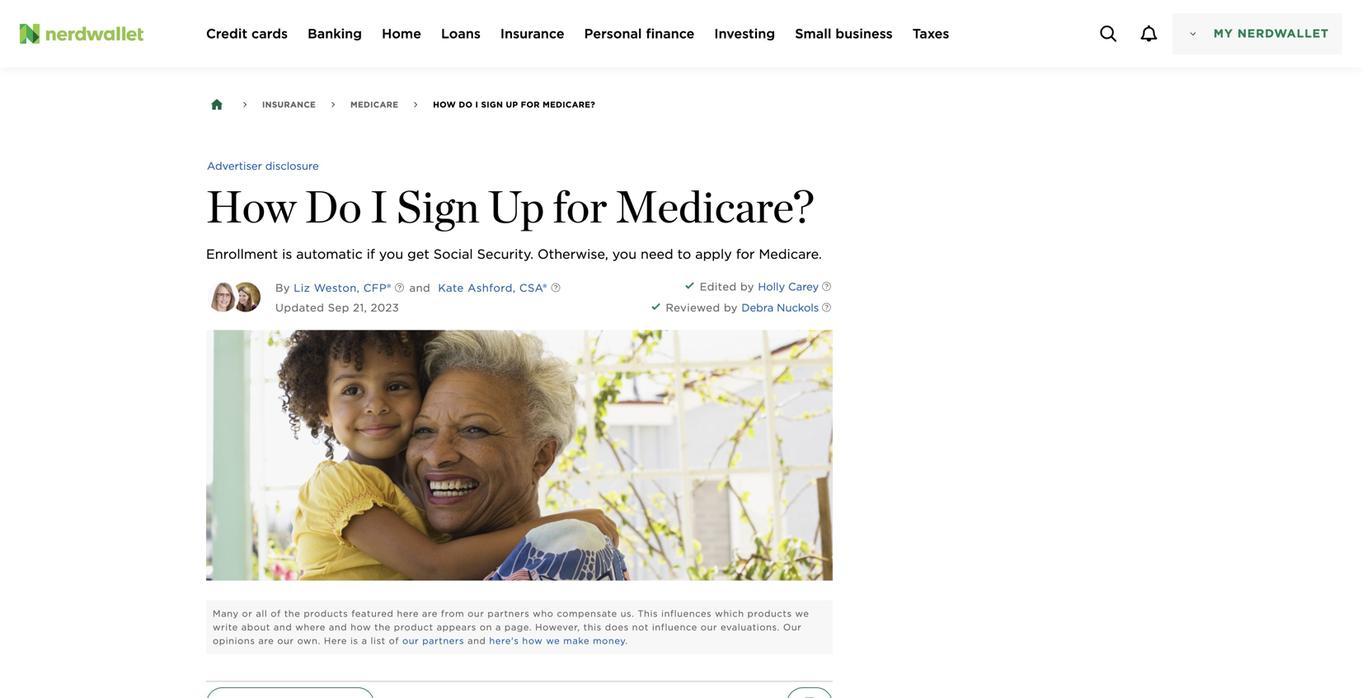 Task type: locate. For each thing, give the bounding box(es) containing it.
from
[[441, 608, 464, 619]]

advertiser disclosure image
[[207, 148, 319, 184]]

1 horizontal spatial you
[[612, 246, 637, 262]]

i inside breadcrumbs "element"
[[475, 100, 478, 110]]

social
[[434, 246, 473, 262]]

a left list
[[362, 636, 367, 646]]

evaluations.
[[721, 622, 780, 633]]

how do i sign up for medicare? down insurance button
[[433, 100, 595, 110]]

our
[[783, 622, 802, 633]]

is
[[282, 246, 292, 262], [350, 636, 358, 646]]

insurance link
[[262, 95, 316, 115]]

0 horizontal spatial medicare?
[[543, 100, 595, 110]]

0 horizontal spatial are
[[258, 636, 274, 646]]

i up if
[[370, 180, 388, 233]]

our partners and here's how we make money .
[[402, 636, 628, 646]]

how down page.
[[522, 636, 543, 646]]

by
[[741, 280, 755, 293], [724, 302, 738, 314]]

by
[[275, 282, 290, 294]]

how
[[433, 100, 456, 110], [206, 180, 296, 233]]

1 horizontal spatial i
[[475, 100, 478, 110]]

medicare? up the apply
[[615, 180, 814, 233]]

of right all
[[271, 608, 281, 619]]

i
[[475, 100, 478, 110], [370, 180, 388, 233]]

up up the enrollment is automatic if you get social security. otherwise, you need to apply for medicare.
[[488, 180, 545, 233]]

cfp®
[[363, 282, 392, 294]]

how down featured
[[351, 622, 371, 633]]

up
[[506, 100, 518, 110], [488, 180, 545, 233]]

up inside breadcrumbs "element"
[[506, 100, 518, 110]]

kate ashford, csa® image
[[231, 282, 261, 312]]

and down the on
[[468, 636, 486, 646]]

1 horizontal spatial of
[[389, 636, 399, 646]]

1 vertical spatial for
[[553, 180, 607, 233]]

sign
[[481, 100, 503, 110], [396, 180, 480, 233]]

insurance button
[[501, 24, 565, 44]]

0 vertical spatial sign
[[481, 100, 503, 110]]

medicare? down insurance button
[[543, 100, 595, 110]]

0 vertical spatial the
[[284, 608, 300, 619]]

0 vertical spatial how do i sign up for medicare?
[[433, 100, 595, 110]]

medicare
[[351, 100, 398, 110]]

2 you from the left
[[612, 246, 637, 262]]

more information about image
[[382, 271, 418, 307]]

csa®
[[519, 282, 547, 294]]

we down however,
[[546, 636, 560, 646]]

0 vertical spatial how
[[433, 100, 456, 110]]

1 horizontal spatial a
[[496, 622, 501, 633]]

search element
[[1089, 14, 1129, 54]]

0 vertical spatial how
[[351, 622, 371, 633]]

1 vertical spatial by
[[724, 302, 738, 314]]

more information about image down medicare.
[[809, 270, 845, 306]]

0 horizontal spatial is
[[282, 246, 292, 262]]

you
[[379, 246, 403, 262], [612, 246, 637, 262]]

for right the apply
[[736, 246, 755, 262]]

however,
[[535, 622, 580, 633]]

1 horizontal spatial products
[[748, 608, 792, 619]]

how up enrollment
[[206, 180, 296, 233]]

0 vertical spatial insurance
[[501, 26, 565, 42]]

0 vertical spatial i
[[475, 100, 478, 110]]

insurance inside breadcrumbs "element"
[[262, 100, 316, 110]]

to
[[678, 246, 691, 262]]

appears
[[437, 622, 477, 633]]

partners
[[488, 608, 530, 619], [422, 636, 464, 646]]

0 horizontal spatial a
[[362, 636, 367, 646]]

0 vertical spatial partners
[[488, 608, 530, 619]]

1 horizontal spatial how
[[433, 100, 456, 110]]

this
[[584, 622, 602, 633]]

0 horizontal spatial how
[[351, 622, 371, 633]]

1 vertical spatial are
[[258, 636, 274, 646]]

liz weston, cfp®
[[294, 282, 392, 294]]

our up the on
[[468, 608, 484, 619]]

how do i sign up for medicare? inside breadcrumbs "element"
[[433, 100, 595, 110]]

0 vertical spatial up
[[506, 100, 518, 110]]

of right list
[[389, 636, 399, 646]]

0 horizontal spatial we
[[546, 636, 560, 646]]

1 vertical spatial the
[[375, 622, 391, 633]]

how inside many or all of the products featured here are from our partners who compensate us. this influences which products we write about and where and how the product appears on a page. however, this does not influence our evaluations. our opinions are our own. here is a list of
[[351, 622, 371, 633]]

the up where
[[284, 608, 300, 619]]

how inside breadcrumbs "element"
[[433, 100, 456, 110]]

1 vertical spatial is
[[350, 636, 358, 646]]

1 vertical spatial up
[[488, 180, 545, 233]]

do up the automatic on the left top
[[305, 180, 362, 233]]

the up list
[[375, 622, 391, 633]]

all
[[256, 608, 268, 619]]

0 horizontal spatial i
[[370, 180, 388, 233]]

kate ashford, csa® link
[[438, 282, 547, 294]]

apply
[[695, 246, 732, 262]]

0 horizontal spatial partners
[[422, 636, 464, 646]]

liz
[[294, 282, 310, 294]]

for up otherwise,
[[553, 180, 607, 233]]

1 horizontal spatial for
[[553, 180, 607, 233]]

medicare?
[[543, 100, 595, 110], [615, 180, 814, 233]]

home button
[[382, 24, 421, 44]]

nuckols
[[777, 302, 819, 314]]

0 horizontal spatial you
[[379, 246, 403, 262]]

partners down the appears in the bottom left of the page
[[422, 636, 464, 646]]

0 vertical spatial for
[[521, 100, 540, 110]]

how do i sign up for medicare? up the enrollment is automatic if you get social security. otherwise, you need to apply for medicare.
[[206, 180, 814, 233]]

our
[[468, 608, 484, 619], [701, 622, 718, 633], [277, 636, 294, 646], [402, 636, 419, 646]]

1 horizontal spatial partners
[[488, 608, 530, 619]]

0 vertical spatial are
[[422, 608, 438, 619]]

carey
[[788, 280, 819, 293]]

kate
[[438, 282, 464, 294]]

and left kate
[[406, 282, 431, 294]]

0 horizontal spatial do
[[305, 180, 362, 233]]

1 vertical spatial a
[[362, 636, 367, 646]]

more information about image
[[809, 270, 845, 306], [537, 271, 574, 307], [809, 291, 845, 327]]

home
[[382, 26, 421, 42]]

do down loans button on the top of page
[[459, 100, 473, 110]]

1 horizontal spatial how
[[522, 636, 543, 646]]

is up by
[[282, 246, 292, 262]]

0 horizontal spatial for
[[521, 100, 540, 110]]

products up evaluations.
[[748, 608, 792, 619]]

0 horizontal spatial the
[[284, 608, 300, 619]]

1 vertical spatial do
[[305, 180, 362, 233]]

small
[[795, 26, 832, 42]]

1 horizontal spatial do
[[459, 100, 473, 110]]

how
[[351, 622, 371, 633], [522, 636, 543, 646]]

1 horizontal spatial we
[[795, 608, 809, 619]]

is right here
[[350, 636, 358, 646]]

make
[[563, 636, 590, 646]]

sign up social on the left top
[[396, 180, 480, 233]]

updated
[[275, 301, 324, 314]]

sign down insurance button
[[481, 100, 503, 110]]

1 horizontal spatial sign
[[481, 100, 503, 110]]

personal finance
[[584, 26, 695, 42]]

0 vertical spatial by
[[741, 280, 755, 293]]

sign inside breadcrumbs "element"
[[481, 100, 503, 110]]

credit
[[206, 26, 248, 42]]

0 vertical spatial a
[[496, 622, 501, 633]]

1 vertical spatial medicare?
[[615, 180, 814, 233]]

for down insurance button
[[521, 100, 540, 110]]

1 vertical spatial how
[[206, 180, 296, 233]]

sep
[[328, 301, 350, 314]]

and
[[406, 282, 431, 294], [274, 622, 292, 633], [329, 622, 347, 633], [468, 636, 486, 646]]

by down edited
[[724, 302, 738, 314]]

by up reviewed by debra nuckols
[[741, 280, 755, 293]]

insurance up advertiser disclosure image
[[262, 100, 316, 110]]

0 horizontal spatial insurance
[[262, 100, 316, 110]]

automatic
[[296, 246, 363, 262]]

small business button
[[795, 24, 893, 44]]

0 horizontal spatial by
[[724, 302, 738, 314]]

how right the medicare
[[433, 100, 456, 110]]

many
[[213, 608, 239, 619]]

are down about
[[258, 636, 274, 646]]

insurance for insurance link
[[262, 100, 316, 110]]

insurance right loans
[[501, 26, 565, 42]]

1 horizontal spatial is
[[350, 636, 358, 646]]

does
[[605, 622, 629, 633]]

2 horizontal spatial for
[[736, 246, 755, 262]]

the
[[284, 608, 300, 619], [375, 622, 391, 633]]

1 vertical spatial we
[[546, 636, 560, 646]]

up down insurance button
[[506, 100, 518, 110]]

0 horizontal spatial how
[[206, 180, 296, 233]]

updated sep 21, 2023
[[275, 301, 399, 314]]

1 horizontal spatial by
[[741, 280, 755, 293]]

insurance for insurance button
[[501, 26, 565, 42]]

holly carey link
[[758, 279, 819, 295]]

my nerdwallet
[[1214, 27, 1329, 41]]

of
[[271, 608, 281, 619], [389, 636, 399, 646]]

0 vertical spatial do
[[459, 100, 473, 110]]

0 vertical spatial of
[[271, 608, 281, 619]]

we
[[795, 608, 809, 619], [546, 636, 560, 646]]

products up where
[[304, 608, 348, 619]]

you left the need on the left of the page
[[612, 246, 637, 262]]

featured
[[352, 608, 394, 619]]

0 horizontal spatial sign
[[396, 180, 480, 233]]

partners up page.
[[488, 608, 530, 619]]

money
[[593, 636, 625, 646]]

banking button
[[308, 24, 362, 44]]

do
[[459, 100, 473, 110], [305, 180, 362, 233]]

0 horizontal spatial products
[[304, 608, 348, 619]]

get
[[408, 246, 430, 262]]

0 vertical spatial is
[[282, 246, 292, 262]]

1 you from the left
[[379, 246, 403, 262]]

1 horizontal spatial insurance
[[501, 26, 565, 42]]

a right the on
[[496, 622, 501, 633]]

enrollment
[[206, 246, 278, 262]]

is inside many or all of the products featured here are from our partners who compensate us. this influences which products we write about and where and how the product appears on a page. however, this does not influence our evaluations. our opinions are our own. here is a list of
[[350, 636, 358, 646]]

more information about image right holly
[[809, 291, 845, 327]]

us.
[[621, 608, 635, 619]]

are up the product
[[422, 608, 438, 619]]

nerdwallet
[[1238, 27, 1329, 41]]

loans
[[441, 26, 481, 42]]

personal finance button
[[584, 24, 695, 44]]

0 vertical spatial we
[[795, 608, 809, 619]]

1 vertical spatial insurance
[[262, 100, 316, 110]]

our down the product
[[402, 636, 419, 646]]

credit cards
[[206, 26, 288, 42]]

we up the our
[[795, 608, 809, 619]]

medicare.
[[759, 246, 822, 262]]

i down loans button on the top of page
[[475, 100, 478, 110]]

0 horizontal spatial of
[[271, 608, 281, 619]]

you right if
[[379, 246, 403, 262]]

1 vertical spatial how
[[522, 636, 543, 646]]

0 vertical spatial medicare?
[[543, 100, 595, 110]]

holly
[[758, 280, 785, 293]]

our partners link
[[402, 636, 464, 646]]

1 vertical spatial how do i sign up for medicare?
[[206, 180, 814, 233]]



Task type: describe. For each thing, give the bounding box(es) containing it.
partners inside many or all of the products featured here are from our partners who compensate us. this influences which products we write about and where and how the product appears on a page. however, this does not influence our evaluations. our opinions are our own. here is a list of
[[488, 608, 530, 619]]

investing button
[[715, 24, 775, 44]]

our down which
[[701, 622, 718, 633]]

many or all of the products featured here are from our partners who compensate us. this influences which products we write about and where and how the product appears on a page. however, this does not influence our evaluations. our opinions are our own. here is a list of
[[213, 608, 809, 646]]

about
[[241, 622, 270, 633]]

taxes
[[913, 26, 950, 42]]

and right about
[[274, 622, 292, 633]]

our left the own.
[[277, 636, 294, 646]]

debra
[[742, 302, 774, 314]]

if
[[367, 246, 375, 262]]

not
[[632, 622, 649, 633]]

.
[[625, 636, 628, 646]]

article save button image
[[787, 688, 833, 698]]

more information about image down otherwise,
[[537, 271, 574, 307]]

2 products from the left
[[748, 608, 792, 619]]

product
[[394, 622, 434, 633]]

medicare? inside breadcrumbs "element"
[[543, 100, 595, 110]]

by for edited
[[741, 280, 755, 293]]

where
[[295, 622, 326, 633]]

enrollment is automatic if you get social security. otherwise, you need to apply for medicare.
[[206, 246, 822, 262]]

edited by holly carey
[[700, 280, 819, 293]]

influence
[[652, 622, 698, 633]]

1 vertical spatial i
[[370, 180, 388, 233]]

2023
[[371, 301, 399, 314]]

more information about image for reviewed by debra nuckols
[[809, 291, 845, 327]]

security.
[[477, 246, 534, 262]]

and up here
[[329, 622, 347, 633]]

this
[[638, 608, 658, 619]]

my
[[1214, 27, 1234, 41]]

here's how we make money link
[[489, 636, 625, 646]]

reviewed by debra nuckols
[[666, 302, 819, 314]]

we inside many or all of the products featured here are from our partners who compensate us. this influences which products we write about and where and how the product appears on a page. however, this does not influence our evaluations. our opinions are our own. here is a list of
[[795, 608, 809, 619]]

credit cards button
[[206, 24, 288, 44]]

need
[[641, 246, 674, 262]]

search image
[[1101, 26, 1117, 42]]

list
[[371, 636, 386, 646]]

debra nuckols link
[[742, 300, 819, 316]]

ashford,
[[468, 282, 516, 294]]

small business
[[795, 26, 893, 42]]

cards
[[252, 26, 288, 42]]

write
[[213, 622, 238, 633]]

for inside breadcrumbs "element"
[[521, 100, 540, 110]]

reviewed
[[666, 302, 720, 314]]

2 vertical spatial for
[[736, 246, 755, 262]]

opinions
[[213, 636, 255, 646]]

my nerdwallet link
[[1173, 13, 1343, 54]]

nerdwallet home page link
[[20, 24, 186, 44]]

kate ashford, csa®
[[438, 282, 547, 294]]

1 products from the left
[[304, 608, 348, 619]]

or
[[242, 608, 253, 619]]

influences
[[661, 608, 712, 619]]

finance
[[646, 26, 695, 42]]

21,
[[353, 301, 367, 314]]

on
[[480, 622, 492, 633]]

banking
[[308, 26, 362, 42]]

more information about image for edited by holly carey
[[809, 270, 845, 306]]

1 horizontal spatial are
[[422, 608, 438, 619]]

do inside breadcrumbs "element"
[[459, 100, 473, 110]]

which
[[715, 608, 744, 619]]

who
[[533, 608, 554, 619]]

1 horizontal spatial medicare?
[[615, 180, 814, 233]]

taxes button
[[913, 24, 950, 44]]

page.
[[505, 622, 532, 633]]

breadcrumbs element
[[206, 94, 671, 115]]

medicare link
[[351, 95, 398, 115]]

personal
[[584, 26, 642, 42]]

1 horizontal spatial the
[[375, 622, 391, 633]]

liz weston, cfp® image
[[208, 282, 238, 312]]

loans button
[[441, 24, 481, 44]]

back to nerdwallet homepage image
[[209, 97, 224, 112]]

1 vertical spatial sign
[[396, 180, 480, 233]]

edited
[[700, 280, 737, 293]]

otherwise,
[[538, 246, 608, 262]]

here
[[324, 636, 347, 646]]

compensate
[[557, 608, 617, 619]]

nerdwallet home page image
[[20, 24, 40, 44]]

weston,
[[314, 282, 360, 294]]

1 vertical spatial partners
[[422, 636, 464, 646]]

liz weston, cfp® link
[[294, 282, 392, 294]]

here's
[[489, 636, 519, 646]]

own.
[[297, 636, 321, 646]]

1 vertical spatial of
[[389, 636, 399, 646]]

by for reviewed
[[724, 302, 738, 314]]

how do i sign up for medicare? image
[[206, 330, 833, 581]]

business
[[836, 26, 893, 42]]

here
[[397, 608, 419, 619]]

investing
[[715, 26, 775, 42]]



Task type: vqa. For each thing, say whether or not it's contained in the screenshot.
Insurance within Breadcrumbs "ELEMENT"
yes



